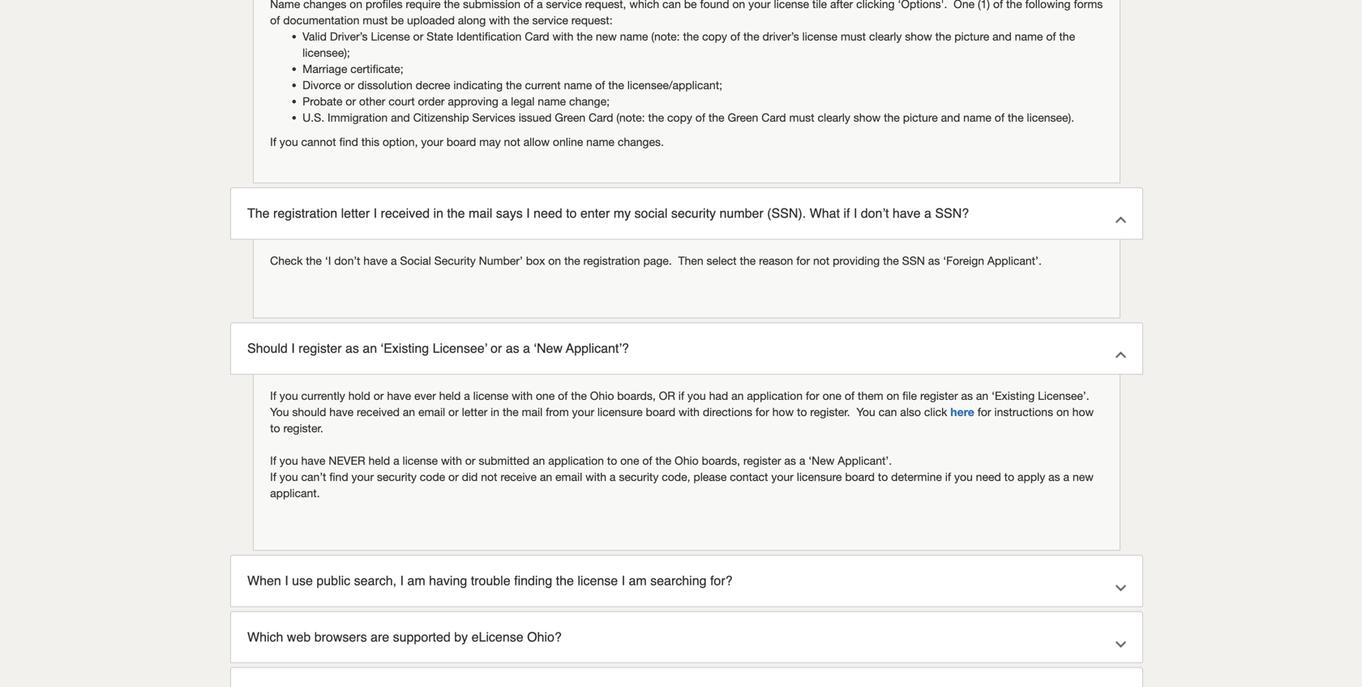 Task type: vqa. For each thing, say whether or not it's contained in the screenshot.
the bottommost the can
yes



Task type: locate. For each thing, give the bounding box(es) containing it.
1 vertical spatial held
[[369, 454, 390, 467]]

have left ever
[[387, 389, 411, 402]]

name up change;
[[564, 78, 592, 92]]

2 horizontal spatial board
[[845, 470, 875, 483]]

letter down this
[[341, 206, 370, 221]]

1 horizontal spatial am
[[629, 573, 647, 588]]

licensee);
[[303, 46, 350, 59]]

1 vertical spatial in
[[491, 405, 500, 418]]

be left found
[[684, 0, 697, 11]]

0 vertical spatial new
[[596, 30, 617, 43]]

0 horizontal spatial mail
[[469, 206, 493, 221]]

card
[[525, 30, 550, 43], [589, 111, 614, 124], [762, 111, 786, 124]]

mail left says
[[469, 206, 493, 221]]

licensee'.
[[1038, 389, 1090, 402]]

if for if you
[[270, 470, 277, 483]]

which web browsers are supported by elicense ohio?
[[247, 629, 562, 644]]

0 vertical spatial board
[[447, 135, 476, 148]]

1 if from the top
[[270, 135, 277, 148]]

your up driver's on the top right
[[749, 0, 771, 11]]

1 vertical spatial application
[[548, 454, 604, 467]]

1 vertical spatial board
[[646, 405, 676, 418]]

0 horizontal spatial you
[[270, 405, 289, 418]]

your right the from
[[572, 405, 595, 418]]

1 horizontal spatial show
[[905, 30, 933, 43]]

finding
[[514, 573, 553, 588]]

0 horizontal spatial am
[[408, 573, 426, 588]]

copy down found
[[702, 30, 728, 43]]

1 how from the left
[[773, 405, 794, 418]]

'foreign
[[944, 254, 985, 267]]

0 vertical spatial letter
[[341, 206, 370, 221]]

issued
[[519, 111, 552, 124]]

if left cannot
[[270, 135, 277, 148]]

you down them
[[857, 405, 876, 418]]

on left profiles
[[350, 0, 363, 11]]

1 vertical spatial register
[[921, 389, 958, 402]]

held right ever
[[439, 389, 461, 402]]

the
[[247, 206, 270, 221]]

0 horizontal spatial (note:
[[617, 111, 645, 124]]

2 how from the left
[[1073, 405, 1094, 418]]

1 horizontal spatial licensure
[[797, 470, 842, 483]]

0 horizontal spatial card
[[525, 30, 550, 43]]

0 vertical spatial find
[[339, 135, 358, 148]]

the registration letter i received in the mail says i need to enter my social security number (ssn). what if i don't have a ssn?
[[247, 206, 969, 221]]

your inside name changes on profiles require the submission of a service request, which can be found on your license tile after clicking 'options'.  one (1) of the following forms of documentation must be uploaded along with the service request: valid driver's license or state identification card with the new name (note: the copy of the driver's license must clearly show the picture and name of the licensee); marriage certificate; divorce or dissolution decree indicating the current name of the licensee/applicant; probate or other court order approving a legal name change; u.s. immigration and citizenship services issued green card (note: the copy of the green card must clearly show the picture and name of the licensee).
[[749, 0, 771, 11]]

services
[[472, 111, 516, 124]]

number'
[[479, 254, 523, 267]]

had
[[709, 389, 729, 402]]

application down the from
[[548, 454, 604, 467]]

don't right what
[[861, 206, 889, 221]]

you left cannot
[[280, 135, 298, 148]]

1 vertical spatial not
[[814, 254, 830, 267]]

0 vertical spatial mail
[[469, 206, 493, 221]]

1 horizontal spatial can
[[879, 405, 897, 418]]

or left did
[[449, 470, 459, 483]]

0 vertical spatial be
[[684, 0, 697, 11]]

file
[[903, 389, 917, 402]]

2 you from the left
[[857, 405, 876, 418]]

am
[[408, 573, 426, 588], [629, 573, 647, 588]]

0 vertical spatial application
[[747, 389, 803, 402]]

1 vertical spatial (note:
[[617, 111, 645, 124]]

1 horizontal spatial 'existing
[[992, 389, 1035, 402]]

received inside the if you currently hold or have ever held a license with one of the ohio boards, or if you had an application for one of them on file register as an 'existing licensee'. you should have received an email or letter in the mail from your licensure board with directions for how to register.  you can also click
[[357, 405, 400, 418]]

in up submitted
[[491, 405, 500, 418]]

of up the from
[[558, 389, 568, 402]]

0 vertical spatial not
[[504, 135, 521, 148]]

1 vertical spatial new
[[1073, 470, 1094, 483]]

probate
[[303, 95, 343, 108]]

i right search,
[[400, 573, 404, 588]]

a
[[537, 0, 543, 11], [502, 95, 508, 108], [925, 206, 932, 221], [391, 254, 397, 267], [523, 341, 530, 356], [464, 389, 470, 402], [393, 454, 400, 467], [800, 454, 806, 467], [610, 470, 616, 483], [1064, 470, 1070, 483]]

1 green from the left
[[555, 111, 586, 124]]

0 vertical spatial in
[[433, 206, 444, 221]]

ohio?
[[527, 629, 562, 644]]

reason
[[759, 254, 794, 267]]

need right says
[[534, 206, 563, 221]]

box
[[526, 254, 545, 267]]

have
[[893, 206, 921, 221], [364, 254, 388, 267], [387, 389, 411, 402], [330, 405, 354, 418], [301, 454, 326, 467]]

security right social on the left top of the page
[[672, 206, 716, 221]]

of left them
[[845, 389, 855, 402]]

ohio down applicant'?
[[590, 389, 614, 402]]

your inside the if you currently hold or have ever held a license with one of the ohio boards, or if you had an application for one of them on file register as an 'existing licensee'. you should have received an email or letter in the mail from your licensure board with directions for how to register.  you can also click
[[572, 405, 595, 418]]

0 horizontal spatial email
[[419, 405, 445, 418]]

4 if from the top
[[270, 470, 277, 483]]

to left register.
[[270, 421, 280, 435]]

on
[[350, 0, 363, 11], [733, 0, 746, 11], [548, 254, 561, 267], [887, 389, 900, 402], [1057, 405, 1070, 418]]

1 horizontal spatial application
[[747, 389, 803, 402]]

name changes on profiles require the submission of a service request, which can be found on your license tile after clicking 'options'.  one (1) of the following forms of documentation must be uploaded along with the service request: valid driver's license or state identification card with the new name (note: the copy of the driver's license must clearly show the picture and name of the licensee); marriage certificate; divorce or dissolution decree indicating the current name of the licensee/applicant; probate or other court order approving a legal name change; u.s. immigration and citizenship services issued green card (note: the copy of the green card must clearly show the picture and name of the licensee).
[[270, 0, 1103, 124]]

1 horizontal spatial email
[[556, 470, 583, 483]]

1 vertical spatial copy
[[668, 111, 693, 124]]

register up the contact
[[744, 454, 782, 467]]

if up if you
[[270, 454, 277, 467]]

option,
[[383, 135, 418, 148]]

on down licensee'.
[[1057, 405, 1070, 418]]

2 green from the left
[[728, 111, 759, 124]]

then
[[678, 254, 704, 267]]

on right found
[[733, 0, 746, 11]]

board left determine
[[845, 470, 875, 483]]

name
[[620, 30, 648, 43], [1015, 30, 1043, 43], [564, 78, 592, 92], [538, 95, 566, 108], [964, 111, 992, 124], [587, 135, 615, 148]]

0 horizontal spatial how
[[773, 405, 794, 418]]

0 vertical spatial clearly
[[869, 30, 902, 43]]

divorce
[[303, 78, 341, 92]]

1 vertical spatial if
[[679, 389, 685, 402]]

decree
[[416, 78, 451, 92]]

0 horizontal spatial licensure
[[598, 405, 643, 418]]

3 if from the top
[[270, 454, 277, 467]]

an down ever
[[403, 405, 415, 418]]

of down following
[[1047, 30, 1056, 43]]

with up submitted
[[512, 389, 533, 402]]

received up social at the left top of page
[[381, 206, 430, 221]]

1 horizontal spatial held
[[439, 389, 461, 402]]

0 horizontal spatial not
[[481, 470, 498, 483]]

with
[[489, 13, 510, 27], [553, 30, 574, 43], [512, 389, 533, 402], [679, 405, 700, 418], [441, 454, 462, 467], [586, 470, 607, 483]]

web
[[287, 629, 311, 644]]

0 horizontal spatial new
[[596, 30, 617, 43]]

as inside the if you currently hold or have ever held a license with one of the ohio boards, or if you had an application for one of them on file register as an 'existing licensee'. you should have received an email or letter in the mail from your licensure board with directions for how to register.  you can also click
[[962, 389, 973, 402]]

mail left the from
[[522, 405, 543, 418]]

1 horizontal spatial be
[[684, 0, 697, 11]]

what
[[810, 206, 840, 221]]

0 horizontal spatial board
[[447, 135, 476, 148]]

for?
[[711, 573, 733, 588]]

0 vertical spatial received
[[381, 206, 430, 221]]

don't right the 'i
[[334, 254, 360, 267]]

not right may
[[504, 135, 521, 148]]

a inside the if you currently hold or have ever held a license with one of the ohio boards, or if you had an application for one of them on file register as an 'existing licensee'. you should have received an email or letter in the mail from your licensure board with directions for how to register.  you can also click
[[464, 389, 470, 402]]

license down licensee'
[[473, 389, 509, 402]]

if you currently hold or have ever held a license with one of the ohio boards, or if you had an application for one of them on file register as an 'existing licensee'. you should have received an email or letter in the mail from your licensure board with directions for how to register.  you can also click
[[270, 389, 1093, 418]]

0 horizontal spatial letter
[[341, 206, 370, 221]]

register up currently
[[299, 341, 342, 356]]

new right apply
[[1073, 470, 1094, 483]]

find inside "can't find your security code or did not receive an email with a security code, please contact your licensure board to determine if you need to apply as a new applicant."
[[330, 470, 348, 483]]

forms
[[1074, 0, 1103, 11]]

you left had
[[688, 389, 706, 402]]

documentation
[[283, 13, 360, 27]]

click
[[925, 405, 948, 418]]

search,
[[354, 573, 397, 588]]

find down never
[[330, 470, 348, 483]]

new down request:
[[596, 30, 617, 43]]

1 vertical spatial must
[[841, 30, 866, 43]]

1 horizontal spatial register
[[744, 454, 782, 467]]

email down if you have never held a license with or submitted an application to one of the ohio boards, register as a 'new applicant'.
[[556, 470, 583, 483]]

can't find your security code or did not receive an email with a security code, please contact your licensure board to determine if you need to apply as a new applicant.
[[270, 470, 1094, 500]]

email
[[419, 405, 445, 418], [556, 470, 583, 483]]

your right the contact
[[772, 470, 794, 483]]

court
[[389, 95, 415, 108]]

the
[[444, 0, 460, 11], [1007, 0, 1023, 11], [513, 13, 529, 27], [577, 30, 593, 43], [683, 30, 699, 43], [744, 30, 760, 43], [936, 30, 952, 43], [1060, 30, 1076, 43], [506, 78, 522, 92], [608, 78, 624, 92], [648, 111, 664, 124], [709, 111, 725, 124], [884, 111, 900, 124], [1008, 111, 1024, 124], [447, 206, 465, 221], [306, 254, 322, 267], [564, 254, 580, 267], [740, 254, 756, 267], [883, 254, 899, 267], [571, 389, 587, 402], [503, 405, 519, 418], [656, 454, 672, 467], [556, 573, 574, 588]]

received down hold
[[357, 405, 400, 418]]

0 horizontal spatial boards,
[[617, 389, 656, 402]]

email down ever
[[419, 405, 445, 418]]

licensure up if you have never held a license with or submitted an application to one of the ohio boards, register as a 'new applicant'.
[[598, 405, 643, 418]]

can inside the if you currently hold or have ever held a license with one of the ohio boards, or if you had an application for one of them on file register as an 'existing licensee'. you should have received an email or letter in the mail from your licensure board with directions for how to register.  you can also click
[[879, 405, 897, 418]]

0 vertical spatial licensure
[[598, 405, 643, 418]]

2 horizontal spatial and
[[993, 30, 1012, 43]]

0 vertical spatial must
[[363, 13, 388, 27]]

when
[[247, 573, 281, 588]]

need left apply
[[976, 470, 1002, 483]]

0 horizontal spatial green
[[555, 111, 586, 124]]

2 if from the top
[[270, 389, 277, 402]]

i left use
[[285, 573, 289, 588]]

1 vertical spatial registration
[[584, 254, 640, 267]]

1 horizontal spatial mail
[[522, 405, 543, 418]]

should i register as an 'existing licensee' or as a 'new applicant'?
[[247, 341, 629, 356]]

0 horizontal spatial picture
[[903, 111, 938, 124]]

your
[[749, 0, 771, 11], [421, 135, 444, 148], [572, 405, 595, 418], [352, 470, 374, 483], [772, 470, 794, 483]]

you for if you currently hold or have ever held a license with one of the ohio boards, or if you had an application for one of them on file register as an 'existing licensee'. you should have received an email or letter in the mail from your licensure board with directions for how to register.  you can also click
[[280, 389, 298, 402]]

may
[[480, 135, 501, 148]]

of right submission
[[524, 0, 534, 11]]

providing
[[833, 254, 880, 267]]

licensure
[[598, 405, 643, 418], [797, 470, 842, 483]]

found
[[700, 0, 730, 11]]

them
[[858, 389, 884, 402]]

letter
[[341, 206, 370, 221], [462, 405, 488, 418]]

and
[[993, 30, 1012, 43], [391, 111, 410, 124], [941, 111, 961, 124]]

2 vertical spatial not
[[481, 470, 498, 483]]

an inside "can't find your security code or did not receive an email with a security code, please contact your licensure board to determine if you need to apply as a new applicant."
[[540, 470, 552, 483]]

says
[[496, 206, 523, 221]]

which
[[630, 0, 660, 11]]

2 horizontal spatial register
[[921, 389, 958, 402]]

along
[[458, 13, 486, 27]]

of right (1)
[[994, 0, 1003, 11]]

1 horizontal spatial you
[[857, 405, 876, 418]]

if for if you currently hold or have ever held a license with one of the ohio boards, or if you had an application for one of them on file register as an 'existing licensee'. you should have received an email or letter in the mail from your licensure board with directions for how to register.  you can also click
[[270, 389, 277, 402]]

require
[[406, 0, 441, 11]]

letter inside the if you currently hold or have ever held a license with one of the ohio boards, or if you had an application for one of them on file register as an 'existing licensee'. you should have received an email or letter in the mail from your licensure board with directions for how to register.  you can also click
[[462, 405, 488, 418]]

on left 'file'
[[887, 389, 900, 402]]

0 horizontal spatial can
[[663, 0, 681, 11]]

be
[[684, 0, 697, 11], [391, 13, 404, 27]]

if inside the if you currently hold or have ever held a license with one of the ohio boards, or if you had an application for one of them on file register as an 'existing licensee'. you should have received an email or letter in the mail from your licensure board with directions for how to register.  you can also click
[[270, 389, 277, 402]]

boards, left or
[[617, 389, 656, 402]]

0 vertical spatial 'existing
[[381, 341, 429, 356]]

changes.
[[618, 135, 664, 148]]

1 vertical spatial show
[[854, 111, 881, 124]]

in up security
[[433, 206, 444, 221]]

email inside "can't find your security code or did not receive an email with a security code, please contact your licensure board to determine if you need to apply as a new applicant."
[[556, 470, 583, 483]]

0 horizontal spatial don't
[[334, 254, 360, 267]]

register up "click"
[[921, 389, 958, 402]]

1 vertical spatial can
[[879, 405, 897, 418]]

license right finding
[[578, 573, 618, 588]]

of up "can't find your security code or did not receive an email with a security code, please contact your licensure board to determine if you need to apply as a new applicant."
[[643, 454, 653, 467]]

name left licensee).
[[964, 111, 992, 124]]

'existing
[[381, 341, 429, 356], [992, 389, 1035, 402]]

1 vertical spatial be
[[391, 13, 404, 27]]

registration right the
[[273, 206, 338, 221]]

1 horizontal spatial need
[[976, 470, 1002, 483]]

of left licensee).
[[995, 111, 1005, 124]]

legal
[[511, 95, 535, 108]]

an up receive
[[533, 454, 545, 467]]

1 you from the left
[[270, 405, 289, 418]]

1 vertical spatial 'existing
[[992, 389, 1035, 402]]

'new
[[534, 341, 563, 356], [809, 454, 835, 467]]

if for if you cannot find this option, your board may not allow online name changes.
[[270, 135, 277, 148]]

new inside "can't find your security code or did not receive an email with a security code, please contact your licensure board to determine if you need to apply as a new applicant."
[[1073, 470, 1094, 483]]

having
[[429, 573, 467, 588]]

0 horizontal spatial held
[[369, 454, 390, 467]]

if for if you have never held a license with or submitted an application to one of the ohio boards, register as a 'new applicant'.
[[270, 454, 277, 467]]

on inside the if you currently hold or have ever held a license with one of the ohio boards, or if you had an application for one of them on file register as an 'existing licensee'. you should have received an email or letter in the mail from your licensure board with directions for how to register.  you can also click
[[887, 389, 900, 402]]

board
[[447, 135, 476, 148], [646, 405, 676, 418], [845, 470, 875, 483]]

be up license
[[391, 13, 404, 27]]

if up applicant.
[[270, 470, 277, 483]]

you for if you cannot find this option, your board may not allow online name changes.
[[280, 135, 298, 148]]

1 horizontal spatial clearly
[[869, 30, 902, 43]]

if
[[270, 135, 277, 148], [270, 389, 277, 402], [270, 454, 277, 467], [270, 470, 277, 483]]

for right here
[[978, 405, 992, 418]]

not right did
[[481, 470, 498, 483]]

with down submission
[[489, 13, 510, 27]]

ssn
[[903, 254, 925, 267]]

1 vertical spatial received
[[357, 405, 400, 418]]

you up applicant.
[[280, 470, 298, 483]]

1 horizontal spatial new
[[1073, 470, 1094, 483]]

0 horizontal spatial 'existing
[[381, 341, 429, 356]]

to
[[566, 206, 577, 221], [797, 405, 807, 418], [270, 421, 280, 435], [607, 454, 617, 467], [878, 470, 888, 483], [1005, 470, 1015, 483]]

if right or
[[679, 389, 685, 402]]

also
[[901, 405, 921, 418]]

determine
[[892, 470, 942, 483]]

licensee'
[[433, 341, 487, 356]]

or
[[413, 30, 424, 43], [344, 78, 355, 92], [346, 95, 356, 108], [491, 341, 502, 356], [374, 389, 384, 402], [449, 405, 459, 418], [465, 454, 476, 467], [449, 470, 459, 483]]

0 horizontal spatial security
[[377, 470, 417, 483]]

1 vertical spatial mail
[[522, 405, 543, 418]]

1 vertical spatial need
[[976, 470, 1002, 483]]

use
[[292, 573, 313, 588]]

security
[[672, 206, 716, 221], [377, 470, 417, 483], [619, 470, 659, 483]]

0 vertical spatial can
[[663, 0, 681, 11]]

boards, inside the if you currently hold or have ever held a license with one of the ohio boards, or if you had an application for one of them on file register as an 'existing licensee'. you should have received an email or letter in the mail from your licensure board with directions for how to register.  you can also click
[[617, 389, 656, 402]]

security
[[434, 254, 476, 267]]

2 vertical spatial if
[[946, 470, 951, 483]]

licensure right the contact
[[797, 470, 842, 483]]

0 horizontal spatial clearly
[[818, 111, 851, 124]]

need inside "can't find your security code or did not receive an email with a security code, please contact your licensure board to determine if you need to apply as a new applicant."
[[976, 470, 1002, 483]]

security left code at the left
[[377, 470, 417, 483]]

license down tile
[[803, 30, 838, 43]]

don't
[[861, 206, 889, 221], [334, 254, 360, 267]]

applicant'?
[[566, 341, 629, 356]]

or right hold
[[374, 389, 384, 402]]

1 horizontal spatial in
[[491, 405, 500, 418]]

to up "can't find your security code or did not receive an email with a security code, please contact your licensure board to determine if you need to apply as a new applicant."
[[607, 454, 617, 467]]

2 horizontal spatial must
[[841, 30, 866, 43]]

1 horizontal spatial how
[[1073, 405, 1094, 418]]

0 vertical spatial (note:
[[652, 30, 680, 43]]

1 vertical spatial find
[[330, 470, 348, 483]]

0 horizontal spatial register
[[299, 341, 342, 356]]

0 vertical spatial copy
[[702, 30, 728, 43]]

1 vertical spatial email
[[556, 470, 583, 483]]

service up request:
[[546, 0, 582, 11]]

you for if you have never held a license with or submitted an application to one of the ohio boards, register as a 'new applicant'.
[[280, 454, 298, 467]]

with up did
[[441, 454, 462, 467]]

boards,
[[617, 389, 656, 402], [702, 454, 741, 467]]

change;
[[569, 95, 610, 108]]

0 vertical spatial service
[[546, 0, 582, 11]]

ohio
[[590, 389, 614, 402], [675, 454, 699, 467]]

board left may
[[447, 135, 476, 148]]

or up did
[[465, 454, 476, 467]]



Task type: describe. For each thing, give the bounding box(es) containing it.
for inside for instructions on how to register.
[[978, 405, 992, 418]]

board inside "can't find your security code or did not receive an email with a security code, please contact your licensure board to determine if you need to apply as a new applicant."
[[845, 470, 875, 483]]

if you cannot find this option, your board may not allow online name changes.
[[270, 135, 664, 148]]

or right divorce
[[344, 78, 355, 92]]

1 horizontal spatial one
[[621, 454, 640, 467]]

here
[[951, 405, 975, 418]]

how inside the if you currently hold or have ever held a license with one of the ohio boards, or if you had an application for one of them on file register as an 'existing licensee'. you should have received an email or letter in the mail from your licensure board with directions for how to register.  you can also click
[[773, 405, 794, 418]]

0 horizontal spatial and
[[391, 111, 410, 124]]

1 vertical spatial applicant'.
[[838, 454, 892, 467]]

(ssn).
[[767, 206, 806, 221]]

searching
[[651, 573, 707, 588]]

approving
[[448, 95, 499, 108]]

to left enter
[[566, 206, 577, 221]]

you for if you
[[280, 470, 298, 483]]

register inside the if you currently hold or have ever held a license with one of the ohio boards, or if you had an application for one of them on file register as an 'existing licensee'. you should have received an email or letter in the mail from your licensure board with directions for how to register.  you can also click
[[921, 389, 958, 402]]

email inside the if you currently hold or have ever held a license with one of the ohio boards, or if you had an application for one of them on file register as an 'existing licensee'. you should have received an email or letter in the mail from your licensure board with directions for how to register.  you can also click
[[419, 405, 445, 418]]

or
[[659, 389, 676, 402]]

(1)
[[978, 0, 990, 11]]

my
[[614, 206, 631, 221]]

to inside the if you currently hold or have ever held a license with one of the ohio boards, or if you had an application for one of them on file register as an 'existing licensee'. you should have received an email or letter in the mail from your licensure board with directions for how to register.  you can also click
[[797, 405, 807, 418]]

0 vertical spatial applicant'.
[[988, 254, 1042, 267]]

citizenship
[[413, 111, 469, 124]]

2 horizontal spatial not
[[814, 254, 830, 267]]

'existing inside the if you currently hold or have ever held a license with one of the ohio boards, or if you had an application for one of them on file register as an 'existing licensee'. you should have received an email or letter in the mail from your licensure board with directions for how to register.  you can also click
[[992, 389, 1035, 402]]

contact
[[730, 470, 768, 483]]

if inside the if you currently hold or have ever held a license with one of the ohio boards, or if you had an application for one of them on file register as an 'existing licensee'. you should have received an email or letter in the mail from your licensure board with directions for how to register.  you can also click
[[679, 389, 685, 402]]

0 horizontal spatial copy
[[668, 111, 693, 124]]

elicense
[[472, 629, 524, 644]]

1 vertical spatial picture
[[903, 111, 938, 124]]

code,
[[662, 470, 691, 483]]

for left them
[[806, 389, 820, 402]]

ohio inside the if you currently hold or have ever held a license with one of the ohio boards, or if you had an application for one of them on file register as an 'existing licensee'. you should have received an email or letter in the mail from your licensure board with directions for how to register.  you can also click
[[590, 389, 614, 402]]

social
[[400, 254, 431, 267]]

online
[[553, 135, 583, 148]]

or right licensee'
[[491, 341, 502, 356]]

dissolution
[[358, 78, 413, 92]]

1 horizontal spatial not
[[504, 135, 521, 148]]

i down this
[[374, 206, 377, 221]]

0 horizontal spatial be
[[391, 13, 404, 27]]

2 am from the left
[[629, 573, 647, 588]]

applicant.
[[270, 486, 320, 500]]

with left directions
[[679, 405, 700, 418]]

or down uploaded
[[413, 30, 424, 43]]

your down never
[[352, 470, 374, 483]]

valid
[[303, 30, 327, 43]]

2 vertical spatial register
[[744, 454, 782, 467]]

as inside "can't find your security code or did not receive an email with a security code, please contact your licensure board to determine if you need to apply as a new applicant."
[[1049, 470, 1061, 483]]

0 horizontal spatial one
[[536, 389, 555, 402]]

1 horizontal spatial registration
[[584, 254, 640, 267]]

an up hold
[[363, 341, 377, 356]]

on right the box
[[548, 254, 561, 267]]

other
[[359, 95, 386, 108]]

1 horizontal spatial copy
[[702, 30, 728, 43]]

or up immigration
[[346, 95, 356, 108]]

name down current
[[538, 95, 566, 108]]

one
[[954, 0, 975, 11]]

driver's
[[763, 30, 799, 43]]

of left driver's on the top right
[[731, 30, 741, 43]]

0 vertical spatial 'new
[[534, 341, 563, 356]]

in inside the if you currently hold or have ever held a license with one of the ohio boards, or if you had an application for one of them on file register as an 'existing licensee'. you should have received an email or letter in the mail from your licensure board with directions for how to register.  you can also click
[[491, 405, 500, 418]]

trouble
[[471, 573, 511, 588]]

1 horizontal spatial don't
[[861, 206, 889, 221]]

1 vertical spatial boards,
[[702, 454, 741, 467]]

have up can't
[[301, 454, 326, 467]]

name down following
[[1015, 30, 1043, 43]]

cannot
[[301, 135, 336, 148]]

license left tile
[[774, 0, 810, 11]]

have left social at the left top of page
[[364, 254, 388, 267]]

social
[[635, 206, 668, 221]]

1 vertical spatial service
[[533, 13, 568, 27]]

code
[[420, 470, 445, 483]]

an right 'file'
[[977, 389, 989, 402]]

i right says
[[527, 206, 530, 221]]

if you
[[270, 470, 301, 483]]

0 vertical spatial show
[[905, 30, 933, 43]]

never
[[329, 454, 365, 467]]

please
[[694, 470, 727, 483]]

i left searching
[[622, 573, 625, 588]]

state
[[427, 30, 453, 43]]

supported
[[393, 629, 451, 644]]

your down citizenship on the top
[[421, 135, 444, 148]]

licensure inside the if you currently hold or have ever held a license with one of the ohio boards, or if you had an application for one of them on file register as an 'existing licensee'. you should have received an email or letter in the mail from your licensure board with directions for how to register.  you can also click
[[598, 405, 643, 418]]

of up change;
[[595, 78, 605, 92]]

1 vertical spatial clearly
[[818, 111, 851, 124]]

after
[[831, 0, 853, 11]]

currently
[[301, 389, 345, 402]]

held inside the if you currently hold or have ever held a license with one of the ohio boards, or if you had an application for one of them on file register as an 'existing licensee'. you should have received an email or letter in the mail from your licensure board with directions for how to register.  you can also click
[[439, 389, 461, 402]]

not inside "can't find your security code or did not receive an email with a security code, please contact your licensure board to determine if you need to apply as a new applicant."
[[481, 470, 498, 483]]

should
[[292, 405, 326, 418]]

order
[[418, 95, 445, 108]]

tile
[[813, 0, 827, 11]]

following
[[1026, 0, 1071, 11]]

public
[[317, 573, 351, 588]]

on inside for instructions on how to register.
[[1057, 405, 1070, 418]]

uploaded
[[407, 13, 455, 27]]

0 horizontal spatial in
[[433, 206, 444, 221]]

when i use public search, i am having trouble finding the license i am searching for?
[[247, 573, 733, 588]]

0 horizontal spatial registration
[[273, 206, 338, 221]]

or down licensee'
[[449, 405, 459, 418]]

ever
[[415, 389, 436, 402]]

1 horizontal spatial card
[[589, 111, 614, 124]]

are
[[371, 629, 389, 644]]

indicating
[[454, 78, 503, 92]]

new inside name changes on profiles require the submission of a service request, which can be found on your license tile after clicking 'options'.  one (1) of the following forms of documentation must be uploaded along with the service request: valid driver's license or state identification card with the new name (note: the copy of the driver's license must clearly show the picture and name of the licensee); marriage certificate; divorce or dissolution decree indicating the current name of the licensee/applicant; probate or other court order approving a legal name change; u.s. immigration and citizenship services issued green card (note: the copy of the green card must clearly show the picture and name of the licensee).
[[596, 30, 617, 43]]

which
[[247, 629, 283, 644]]

driver's
[[330, 30, 368, 43]]

if inside "can't find your security code or did not receive an email with a security code, please contact your licensure board to determine if you need to apply as a new applicant."
[[946, 470, 951, 483]]

name down which
[[620, 30, 648, 43]]

2 horizontal spatial card
[[762, 111, 786, 124]]

select
[[707, 254, 737, 267]]

1 vertical spatial don't
[[334, 254, 360, 267]]

of down licensee/applicant;
[[696, 111, 706, 124]]

license up code at the left
[[403, 454, 438, 467]]

request,
[[585, 0, 627, 11]]

mail inside the if you currently hold or have ever held a license with one of the ohio boards, or if you had an application for one of them on file register as an 'existing licensee'. you should have received an email or letter in the mail from your licensure board with directions for how to register.  you can also click
[[522, 405, 543, 418]]

to inside for instructions on how to register.
[[270, 421, 280, 435]]

1 horizontal spatial picture
[[955, 30, 990, 43]]

can't
[[301, 470, 326, 483]]

i right what
[[854, 206, 858, 221]]

allow
[[524, 135, 550, 148]]

how inside for instructions on how to register.
[[1073, 405, 1094, 418]]

directions
[[703, 405, 753, 418]]

did
[[462, 470, 478, 483]]

enter
[[581, 206, 610, 221]]

with inside "can't find your security code or did not receive an email with a security code, please contact your licensure board to determine if you need to apply as a new applicant."
[[586, 470, 607, 483]]

to left apply
[[1005, 470, 1015, 483]]

1 horizontal spatial if
[[844, 206, 850, 221]]

name right "online"
[[587, 135, 615, 148]]

with down request:
[[553, 30, 574, 43]]

u.s.
[[303, 111, 325, 124]]

immigration
[[328, 111, 388, 124]]

certificate;
[[351, 62, 404, 75]]

or inside "can't find your security code or did not receive an email with a security code, please contact your licensure board to determine if you need to apply as a new applicant."
[[449, 470, 459, 483]]

application inside the if you currently hold or have ever held a license with one of the ohio boards, or if you had an application for one of them on file register as an 'existing licensee'. you should have received an email or letter in the mail from your licensure board with directions for how to register.  you can also click
[[747, 389, 803, 402]]

an right had
[[732, 389, 744, 402]]

by
[[454, 629, 468, 644]]

for right directions
[[756, 405, 770, 418]]

license inside the if you currently hold or have ever held a license with one of the ohio boards, or if you had an application for one of them on file register as an 'existing licensee'. you should have received an email or letter in the mail from your licensure board with directions for how to register.  you can also click
[[473, 389, 509, 402]]

submission
[[463, 0, 521, 11]]

current
[[525, 78, 561, 92]]

profiles
[[366, 0, 403, 11]]

can inside name changes on profiles require the submission of a service request, which can be found on your license tile after clicking 'options'.  one (1) of the following forms of documentation must be uploaded along with the service request: valid driver's license or state identification card with the new name (note: the copy of the driver's license must clearly show the picture and name of the licensee); marriage certificate; divorce or dissolution decree indicating the current name of the licensee/applicant; probate or other court order approving a legal name change; u.s. immigration and citizenship services issued green card (note: the copy of the green card must clearly show the picture and name of the licensee).
[[663, 0, 681, 11]]

ssn?
[[936, 206, 969, 221]]

you inside "can't find your security code or did not receive an email with a security code, please contact your licensure board to determine if you need to apply as a new applicant."
[[955, 470, 973, 483]]

have down hold
[[330, 405, 354, 418]]

1 horizontal spatial security
[[619, 470, 659, 483]]

request:
[[572, 13, 613, 27]]

of down name
[[270, 13, 280, 27]]

1 am from the left
[[408, 573, 426, 588]]

2 horizontal spatial one
[[823, 389, 842, 402]]

'i
[[325, 254, 331, 267]]

2 horizontal spatial security
[[672, 206, 716, 221]]

licensure inside "can't find your security code or did not receive an email with a security code, please contact your licensure board to determine if you need to apply as a new applicant."
[[797, 470, 842, 483]]

2 vertical spatial must
[[790, 111, 815, 124]]

licensee).
[[1027, 111, 1075, 124]]

1 horizontal spatial ohio
[[675, 454, 699, 467]]

board inside the if you currently hold or have ever held a license with one of the ohio boards, or if you had an application for one of them on file register as an 'existing licensee'. you should have received an email or letter in the mail from your licensure board with directions for how to register.  you can also click
[[646, 405, 676, 418]]

marriage
[[303, 62, 347, 75]]

this
[[362, 135, 380, 148]]

if you have never held a license with or submitted an application to one of the ohio boards, register as a 'new applicant'.
[[270, 454, 892, 467]]

to left determine
[[878, 470, 888, 483]]

here link
[[951, 405, 975, 418]]

1 horizontal spatial and
[[941, 111, 961, 124]]

register.
[[283, 421, 323, 435]]

check the 'i don't have a social security number' box on the registration page.  then select the reason for not providing the ssn as 'foreign applicant'.
[[270, 254, 1042, 267]]

for right reason
[[797, 254, 810, 267]]

have left ssn? at the top of the page
[[893, 206, 921, 221]]

1 vertical spatial 'new
[[809, 454, 835, 467]]

0 horizontal spatial need
[[534, 206, 563, 221]]

i right should at the left
[[291, 341, 295, 356]]

license
[[371, 30, 410, 43]]

licensee/applicant;
[[628, 78, 723, 92]]

for instructions on how to register.
[[270, 405, 1094, 435]]



